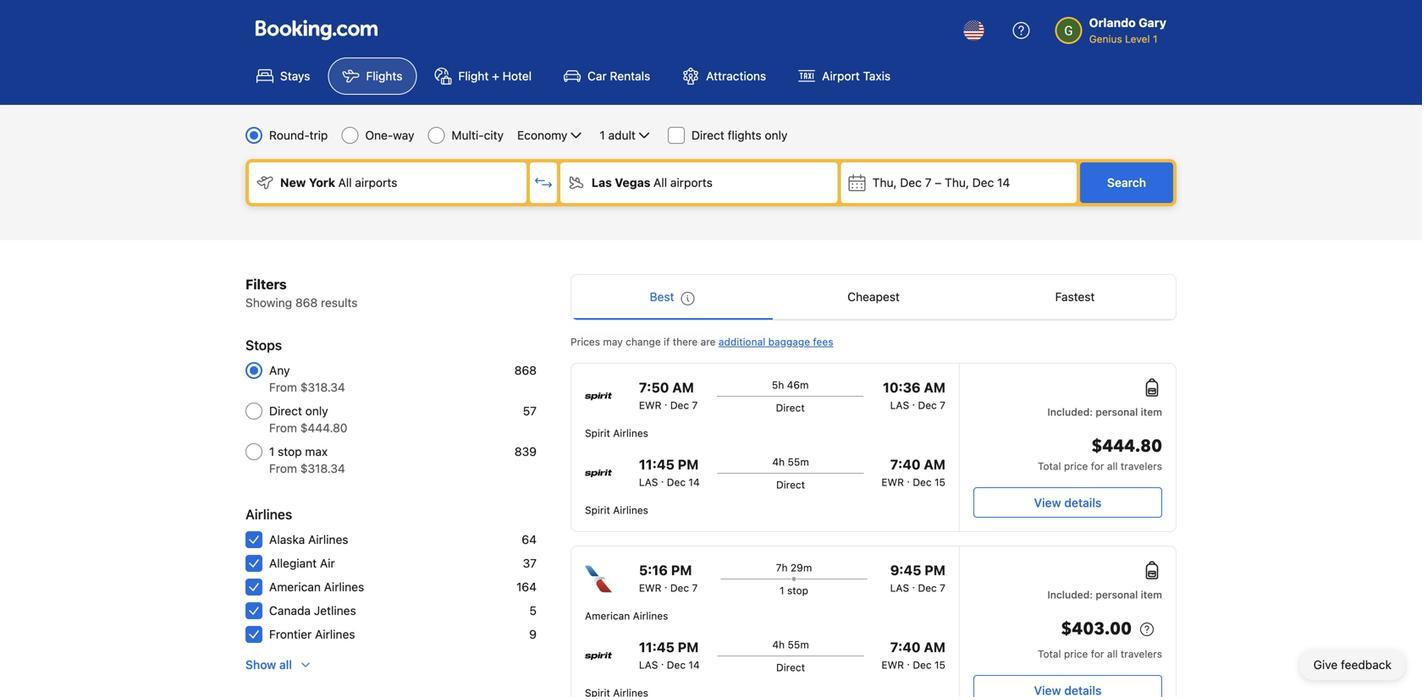 Task type: locate. For each thing, give the bounding box(es) containing it.
1 all from the left
[[338, 176, 352, 190]]

1 vertical spatial personal
[[1096, 589, 1138, 601]]

all right vegas
[[653, 176, 667, 190]]

gary
[[1139, 16, 1166, 30]]

11:45 pm las . dec 14 down 7:50 am ewr . dec 7
[[639, 457, 700, 488]]

travelers down $403.00
[[1121, 648, 1162, 660]]

4h 55m down 1 stop
[[772, 639, 809, 651]]

am right the 7:50
[[672, 380, 694, 396]]

stop for 1 stop
[[787, 585, 808, 597]]

stays link
[[242, 58, 325, 95]]

included: personal item up the $444.80 total price for all travelers
[[1047, 406, 1162, 418]]

total up view
[[1038, 460, 1061, 472]]

11:45 for 7:50
[[639, 457, 675, 473]]

1 vertical spatial 11:45 pm las . dec 14
[[639, 640, 700, 671]]

1 vertical spatial total
[[1038, 648, 1061, 660]]

0 vertical spatial included:
[[1047, 406, 1093, 418]]

55m down 46m
[[788, 456, 809, 468]]

there
[[673, 336, 698, 348]]

0 vertical spatial $318.34
[[300, 380, 345, 394]]

1 vertical spatial included:
[[1047, 589, 1093, 601]]

american down the allegiant
[[269, 580, 321, 594]]

. down the 7:50
[[664, 396, 667, 408]]

1 7:40 from the top
[[890, 457, 921, 473]]

personal for am
[[1096, 406, 1138, 418]]

0 vertical spatial from
[[269, 380, 297, 394]]

0 vertical spatial 868
[[295, 296, 318, 310]]

american right 5
[[585, 610, 630, 622]]

airport taxis
[[822, 69, 891, 83]]

airports
[[355, 176, 397, 190], [670, 176, 713, 190]]

stop inside 1 stop max from $318.34
[[278, 445, 302, 459]]

1 15 from the top
[[935, 477, 945, 488]]

change
[[626, 336, 661, 348]]

direct up 7h 29m
[[776, 479, 805, 491]]

7:40
[[890, 457, 921, 473], [890, 640, 921, 656]]

airports right vegas
[[670, 176, 713, 190]]

7:40 am ewr . dec 15 down 10:36 am las . dec 7
[[882, 457, 945, 488]]

thu, left –
[[872, 176, 897, 190]]

included: up the $444.80 total price for all travelers
[[1047, 406, 1093, 418]]

9
[[529, 628, 537, 642]]

airlines up 5:16
[[613, 505, 648, 516]]

1 total from the top
[[1038, 460, 1061, 472]]

4h 55m down 5h 46m at the bottom of page
[[772, 456, 809, 468]]

flights
[[728, 128, 762, 142]]

personal up the $444.80 total price for all travelers
[[1096, 406, 1138, 418]]

airlines down 5:16 pm ewr . dec 7
[[633, 610, 668, 622]]

2 all from the left
[[653, 176, 667, 190]]

0 vertical spatial 15
[[935, 477, 945, 488]]

included: personal item for am
[[1047, 406, 1162, 418]]

results
[[321, 296, 358, 310]]

dec
[[900, 176, 922, 190], [972, 176, 994, 190], [670, 400, 689, 411], [918, 400, 937, 411], [667, 477, 686, 488], [913, 477, 932, 488], [670, 582, 689, 594], [918, 582, 937, 594], [667, 659, 686, 671], [913, 659, 932, 671]]

1 horizontal spatial 868
[[514, 364, 537, 378]]

$318.34 down max
[[300, 462, 345, 476]]

0 vertical spatial 7:40 am ewr . dec 15
[[882, 457, 945, 488]]

for up details
[[1091, 460, 1104, 472]]

1 vertical spatial 868
[[514, 364, 537, 378]]

all
[[1107, 460, 1118, 472], [1107, 648, 1118, 660], [279, 658, 292, 672]]

stops
[[245, 337, 282, 353]]

9:45 pm las . dec 7
[[890, 562, 945, 594]]

view details
[[1034, 496, 1102, 510]]

2 11:45 from the top
[[639, 640, 675, 656]]

1 down 7h
[[780, 585, 784, 597]]

1 vertical spatial only
[[305, 404, 328, 418]]

cheapest button
[[773, 275, 974, 319]]

0 vertical spatial stop
[[278, 445, 302, 459]]

attractions link
[[668, 58, 781, 95]]

price up details
[[1064, 460, 1088, 472]]

all right york
[[338, 176, 352, 190]]

7:40 for 9:45
[[890, 640, 921, 656]]

tab list
[[571, 275, 1176, 321]]

las inside 9:45 pm las . dec 7
[[890, 582, 909, 594]]

2 7:40 am ewr . dec 15 from the top
[[882, 640, 945, 671]]

2 vertical spatial 14
[[689, 659, 700, 671]]

1 horizontal spatial stop
[[787, 585, 808, 597]]

booking.com logo image
[[256, 20, 378, 40], [256, 20, 378, 40]]

included: up $403.00 region on the right bottom of the page
[[1047, 589, 1093, 601]]

1 horizontal spatial $444.80
[[1092, 435, 1162, 458]]

1 vertical spatial for
[[1091, 648, 1104, 660]]

1 airports from the left
[[355, 176, 397, 190]]

stop left max
[[278, 445, 302, 459]]

14
[[997, 176, 1010, 190], [689, 477, 700, 488], [689, 659, 700, 671]]

pm down 7:50 am ewr . dec 7
[[678, 457, 699, 473]]

one-way
[[365, 128, 414, 142]]

vegas
[[615, 176, 651, 190]]

0 vertical spatial 7:40
[[890, 457, 921, 473]]

may
[[603, 336, 623, 348]]

4h down the 5h
[[772, 456, 785, 468]]

1 vertical spatial from
[[269, 421, 297, 435]]

. inside 5:16 pm ewr . dec 7
[[664, 579, 667, 591]]

4h 55m for 9:45
[[772, 639, 809, 651]]

1 $318.34 from the top
[[300, 380, 345, 394]]

1 stop
[[780, 585, 808, 597]]

personal
[[1096, 406, 1138, 418], [1096, 589, 1138, 601]]

additional baggage fees link
[[719, 336, 833, 348]]

travelers up view details button at the right
[[1121, 460, 1162, 472]]

1 spirit airlines from the top
[[585, 427, 648, 439]]

total down $403.00 region on the right bottom of the page
[[1038, 648, 1061, 660]]

$444.80 up max
[[300, 421, 348, 435]]

0 vertical spatial personal
[[1096, 406, 1138, 418]]

airports down one- at the left top
[[355, 176, 397, 190]]

11:45 for 5:16
[[639, 640, 675, 656]]

from
[[269, 380, 297, 394], [269, 421, 297, 435], [269, 462, 297, 476]]

1 for 1 stop
[[780, 585, 784, 597]]

11:45 pm las . dec 14 down 5:16 pm ewr . dec 7
[[639, 640, 700, 671]]

1 11:45 pm las . dec 14 from the top
[[639, 457, 700, 488]]

2 55m from the top
[[788, 639, 809, 651]]

7 for 10:36 am
[[940, 400, 945, 411]]

las inside 10:36 am las . dec 7
[[890, 400, 909, 411]]

0 horizontal spatial 868
[[295, 296, 318, 310]]

11:45 pm las . dec 14 for 5:16
[[639, 640, 700, 671]]

all inside the $444.80 total price for all travelers
[[1107, 460, 1118, 472]]

7 inside 9:45 pm las . dec 7
[[940, 582, 945, 594]]

jetlines
[[314, 604, 356, 618]]

. down "9:45" on the bottom
[[912, 579, 915, 591]]

15 for 9:45 pm
[[935, 659, 945, 671]]

from up 1 stop max from $318.34
[[269, 421, 297, 435]]

4h 55m
[[772, 456, 809, 468], [772, 639, 809, 651]]

1 vertical spatial $318.34
[[300, 462, 345, 476]]

show all
[[245, 658, 292, 672]]

dec inside 9:45 pm las . dec 7
[[918, 582, 937, 594]]

7 inside 7:50 am ewr . dec 7
[[692, 400, 698, 411]]

item up the $444.80 total price for all travelers
[[1141, 406, 1162, 418]]

travelers
[[1121, 460, 1162, 472], [1121, 648, 1162, 660]]

for inside the $444.80 total price for all travelers
[[1091, 460, 1104, 472]]

am inside 7:50 am ewr . dec 7
[[672, 380, 694, 396]]

price down $403.00 region on the right bottom of the page
[[1064, 648, 1088, 660]]

level
[[1125, 33, 1150, 45]]

show all button
[[239, 650, 319, 681]]

0 vertical spatial 4h 55m
[[772, 456, 809, 468]]

all for las vegas
[[653, 176, 667, 190]]

american
[[269, 580, 321, 594], [585, 610, 630, 622]]

. down 7:50 am ewr . dec 7
[[661, 473, 664, 485]]

spirit airlines down the 7:50
[[585, 427, 648, 439]]

2 from from the top
[[269, 421, 297, 435]]

$318.34 up direct only from $444.80
[[300, 380, 345, 394]]

4h down 1 stop
[[772, 639, 785, 651]]

1 11:45 from the top
[[639, 457, 675, 473]]

pm right 5:16
[[671, 562, 692, 579]]

2 travelers from the top
[[1121, 648, 1162, 660]]

0 vertical spatial 4h
[[772, 456, 785, 468]]

7:40 down 10:36 am las . dec 7
[[890, 457, 921, 473]]

2 personal from the top
[[1096, 589, 1138, 601]]

0 vertical spatial spirit airlines
[[585, 427, 648, 439]]

travelers inside the $444.80 total price for all travelers
[[1121, 460, 1162, 472]]

$403.00 region
[[973, 616, 1162, 647]]

11:45 down 7:50 am ewr . dec 7
[[639, 457, 675, 473]]

1 horizontal spatial all
[[653, 176, 667, 190]]

give
[[1313, 658, 1338, 672]]

1 vertical spatial travelers
[[1121, 648, 1162, 660]]

for down $403.00
[[1091, 648, 1104, 660]]

dec inside 5:16 pm ewr . dec 7
[[670, 582, 689, 594]]

. down 10:36
[[912, 396, 915, 408]]

1 inside 1 adult dropdown button
[[600, 128, 605, 142]]

7:40 am ewr . dec 15
[[882, 457, 945, 488], [882, 640, 945, 671]]

1 horizontal spatial american airlines
[[585, 610, 668, 622]]

1 vertical spatial american airlines
[[585, 610, 668, 622]]

0 vertical spatial spirit
[[585, 427, 610, 439]]

1 item from the top
[[1141, 406, 1162, 418]]

ewr
[[639, 400, 662, 411], [882, 477, 904, 488], [639, 582, 662, 594], [882, 659, 904, 671]]

0 vertical spatial price
[[1064, 460, 1088, 472]]

0 vertical spatial total
[[1038, 460, 1061, 472]]

search
[[1107, 176, 1146, 190]]

1 4h from the top
[[772, 456, 785, 468]]

1 spirit from the top
[[585, 427, 610, 439]]

7 inside popup button
[[925, 176, 932, 190]]

0 vertical spatial 14
[[997, 176, 1010, 190]]

direct
[[691, 128, 724, 142], [776, 402, 805, 414], [269, 404, 302, 418], [776, 479, 805, 491], [776, 662, 805, 674]]

2 included: from the top
[[1047, 589, 1093, 601]]

ewr inside 7:50 am ewr . dec 7
[[639, 400, 662, 411]]

1 vertical spatial spirit airlines
[[585, 505, 648, 516]]

1 vertical spatial stop
[[787, 585, 808, 597]]

1 vertical spatial 55m
[[788, 639, 809, 651]]

7
[[925, 176, 932, 190], [692, 400, 698, 411], [940, 400, 945, 411], [692, 582, 698, 594], [940, 582, 945, 594]]

0 horizontal spatial thu,
[[872, 176, 897, 190]]

thu, right –
[[945, 176, 969, 190]]

2 7:40 from the top
[[890, 640, 921, 656]]

from inside 1 stop max from $318.34
[[269, 462, 297, 476]]

15 for 10:36 am
[[935, 477, 945, 488]]

7:40 am ewr . dec 15 down 9:45 pm las . dec 7
[[882, 640, 945, 671]]

0 vertical spatial travelers
[[1121, 460, 1162, 472]]

all
[[338, 176, 352, 190], [653, 176, 667, 190]]

2 4h from the top
[[772, 639, 785, 651]]

direct left flights
[[691, 128, 724, 142]]

$444.80
[[300, 421, 348, 435], [1092, 435, 1162, 458]]

5h
[[772, 379, 784, 391]]

2 total from the top
[[1038, 648, 1061, 660]]

american airlines down 5:16
[[585, 610, 668, 622]]

1 horizontal spatial thu,
[[945, 176, 969, 190]]

airlines down the 7:50
[[613, 427, 648, 439]]

total
[[1038, 460, 1061, 472], [1038, 648, 1061, 660]]

7:50
[[639, 380, 669, 396]]

868 up 57
[[514, 364, 537, 378]]

trip
[[309, 128, 328, 142]]

am right 10:36
[[924, 380, 945, 396]]

1 55m from the top
[[788, 456, 809, 468]]

1 price from the top
[[1064, 460, 1088, 472]]

dec inside 10:36 am las . dec 7
[[918, 400, 937, 411]]

dec inside 7:50 am ewr . dec 7
[[670, 400, 689, 411]]

1 vertical spatial item
[[1141, 589, 1162, 601]]

from down any
[[269, 380, 297, 394]]

57
[[523, 404, 537, 418]]

0 horizontal spatial only
[[305, 404, 328, 418]]

0 horizontal spatial $444.80
[[300, 421, 348, 435]]

only right flights
[[765, 128, 788, 142]]

prices may change if there are additional baggage fees
[[571, 336, 833, 348]]

airports for new york all airports
[[355, 176, 397, 190]]

price inside the $444.80 total price for all travelers
[[1064, 460, 1088, 472]]

10:36
[[883, 380, 921, 396]]

0 vertical spatial 11:45 pm las . dec 14
[[639, 457, 700, 488]]

2 vertical spatial from
[[269, 462, 297, 476]]

all right the show
[[279, 658, 292, 672]]

1 personal from the top
[[1096, 406, 1138, 418]]

7 inside 5:16 pm ewr . dec 7
[[692, 582, 698, 594]]

11:45 down 5:16 pm ewr . dec 7
[[639, 640, 675, 656]]

0 horizontal spatial stop
[[278, 445, 302, 459]]

2 airports from the left
[[670, 176, 713, 190]]

2 4h 55m from the top
[[772, 639, 809, 651]]

2 spirit from the top
[[585, 505, 610, 516]]

from down direct only from $444.80
[[269, 462, 297, 476]]

0 vertical spatial item
[[1141, 406, 1162, 418]]

3 from from the top
[[269, 462, 297, 476]]

baggage
[[768, 336, 810, 348]]

all up view details button at the right
[[1107, 460, 1118, 472]]

0 vertical spatial 55m
[[788, 456, 809, 468]]

1 vertical spatial 14
[[689, 477, 700, 488]]

55m down 1 stop
[[788, 639, 809, 651]]

11:45 pm las . dec 14
[[639, 457, 700, 488], [639, 640, 700, 671]]

spirit airlines up 5:16
[[585, 505, 648, 516]]

only down any from $318.34
[[305, 404, 328, 418]]

attractions
[[706, 69, 766, 83]]

am down 10:36 am las . dec 7
[[924, 457, 945, 473]]

868 left results
[[295, 296, 318, 310]]

1 for from the top
[[1091, 460, 1104, 472]]

hotel
[[503, 69, 532, 83]]

are
[[701, 336, 716, 348]]

only inside direct only from $444.80
[[305, 404, 328, 418]]

1 travelers from the top
[[1121, 460, 1162, 472]]

1 vertical spatial 4h 55m
[[772, 639, 809, 651]]

1 7:40 am ewr . dec 15 from the top
[[882, 457, 945, 488]]

4h 55m for 10:36
[[772, 456, 809, 468]]

all down $403.00
[[1107, 648, 1118, 660]]

1 vertical spatial 7:40 am ewr . dec 15
[[882, 640, 945, 671]]

fastest
[[1055, 290, 1095, 304]]

1 vertical spatial 15
[[935, 659, 945, 671]]

$444.80 up details
[[1092, 435, 1162, 458]]

1 left adult
[[600, 128, 605, 142]]

7:40 down 9:45 pm las . dec 7
[[890, 640, 921, 656]]

pm down 5:16 pm ewr . dec 7
[[678, 640, 699, 656]]

direct down 5h 46m at the bottom of page
[[776, 402, 805, 414]]

2 11:45 pm las . dec 14 from the top
[[639, 640, 700, 671]]

0 horizontal spatial airports
[[355, 176, 397, 190]]

only
[[765, 128, 788, 142], [305, 404, 328, 418]]

1 vertical spatial included: personal item
[[1047, 589, 1162, 601]]

1 inside 1 stop max from $318.34
[[269, 445, 275, 459]]

1 horizontal spatial only
[[765, 128, 788, 142]]

spirit airlines
[[585, 427, 648, 439], [585, 505, 648, 516]]

1 from from the top
[[269, 380, 297, 394]]

pm
[[678, 457, 699, 473], [671, 562, 692, 579], [925, 562, 945, 579], [678, 640, 699, 656]]

allegiant
[[269, 557, 317, 571]]

pm right "9:45" on the bottom
[[925, 562, 945, 579]]

stop down 29m
[[787, 585, 808, 597]]

1 vertical spatial price
[[1064, 648, 1088, 660]]

spirit
[[585, 427, 610, 439], [585, 505, 610, 516]]

0 horizontal spatial all
[[338, 176, 352, 190]]

personal up $403.00
[[1096, 589, 1138, 601]]

price
[[1064, 460, 1088, 472], [1064, 648, 1088, 660]]

city
[[484, 128, 504, 142]]

item up total price for all travelers
[[1141, 589, 1162, 601]]

1 included: personal item from the top
[[1047, 406, 1162, 418]]

1 vertical spatial 4h
[[772, 639, 785, 651]]

am down 9:45 pm las . dec 7
[[924, 640, 945, 656]]

flight
[[458, 69, 489, 83]]

2 item from the top
[[1141, 589, 1162, 601]]

airport
[[822, 69, 860, 83]]

included: for am
[[1047, 406, 1093, 418]]

0 horizontal spatial american airlines
[[269, 580, 364, 594]]

any
[[269, 364, 290, 378]]

1 down gary
[[1153, 33, 1158, 45]]

american airlines up canada jetlines
[[269, 580, 364, 594]]

2 $318.34 from the top
[[300, 462, 345, 476]]

1 vertical spatial spirit
[[585, 505, 610, 516]]

. down 10:36 am las . dec 7
[[907, 473, 910, 485]]

any from $318.34
[[269, 364, 345, 394]]

stop
[[278, 445, 302, 459], [787, 585, 808, 597]]

0 vertical spatial 11:45
[[639, 457, 675, 473]]

item
[[1141, 406, 1162, 418], [1141, 589, 1162, 601]]

. down 5:16
[[664, 579, 667, 591]]

from inside any from $318.34
[[269, 380, 297, 394]]

11:45 pm las . dec 14 for 7:50
[[639, 457, 700, 488]]

1 vertical spatial 11:45
[[639, 640, 675, 656]]

flights link
[[328, 58, 417, 95]]

10:36 am las . dec 7
[[883, 380, 945, 411]]

orlando gary genius level 1
[[1089, 16, 1166, 45]]

best image
[[681, 292, 695, 306], [681, 292, 695, 306]]

2 15 from the top
[[935, 659, 945, 671]]

2 for from the top
[[1091, 648, 1104, 660]]

included: personal item for pm
[[1047, 589, 1162, 601]]

0 vertical spatial american
[[269, 580, 321, 594]]

1 horizontal spatial airports
[[670, 176, 713, 190]]

direct down any from $318.34
[[269, 404, 302, 418]]

0 horizontal spatial american
[[269, 580, 321, 594]]

7 inside 10:36 am las . dec 7
[[940, 400, 945, 411]]

1 horizontal spatial american
[[585, 610, 630, 622]]

5:16 pm ewr . dec 7
[[639, 562, 698, 594]]

fees
[[813, 336, 833, 348]]

included: personal item up $403.00
[[1047, 589, 1162, 601]]

0 vertical spatial included: personal item
[[1047, 406, 1162, 418]]

1 included: from the top
[[1047, 406, 1093, 418]]

1 left max
[[269, 445, 275, 459]]

included: for pm
[[1047, 589, 1093, 601]]

1 vertical spatial 7:40
[[890, 640, 921, 656]]

direct down 1 stop
[[776, 662, 805, 674]]

55m for 10:36 am
[[788, 456, 809, 468]]

las vegas all airports
[[592, 176, 713, 190]]

7 for 5:16 pm
[[692, 582, 698, 594]]

2 included: personal item from the top
[[1047, 589, 1162, 601]]

164
[[516, 580, 537, 594]]

0 vertical spatial for
[[1091, 460, 1104, 472]]

+
[[492, 69, 499, 83]]

1 4h 55m from the top
[[772, 456, 809, 468]]



Task type: describe. For each thing, give the bounding box(es) containing it.
frontier airlines
[[269, 628, 355, 642]]

46m
[[787, 379, 809, 391]]

total inside the $444.80 total price for all travelers
[[1038, 460, 1061, 472]]

rentals
[[610, 69, 650, 83]]

alaska airlines
[[269, 533, 348, 547]]

orlando
[[1089, 16, 1136, 30]]

stop for 1 stop max from $318.34
[[278, 445, 302, 459]]

item for 10:36 am
[[1141, 406, 1162, 418]]

feedback
[[1341, 658, 1392, 672]]

best button
[[571, 275, 773, 319]]

best
[[650, 290, 674, 304]]

view details button
[[973, 488, 1162, 518]]

0 vertical spatial only
[[765, 128, 788, 142]]

direct flights only
[[691, 128, 788, 142]]

search button
[[1080, 163, 1173, 203]]

. inside 10:36 am las . dec 7
[[912, 396, 915, 408]]

7 for 7:50 am
[[692, 400, 698, 411]]

64
[[522, 533, 537, 547]]

new
[[280, 176, 306, 190]]

868 inside filters showing 868 results
[[295, 296, 318, 310]]

car rentals
[[588, 69, 650, 83]]

839
[[515, 445, 537, 459]]

2 price from the top
[[1064, 648, 1088, 660]]

. inside 7:50 am ewr . dec 7
[[664, 396, 667, 408]]

flight + hotel link
[[420, 58, 546, 95]]

airports for las vegas all airports
[[670, 176, 713, 190]]

showing
[[245, 296, 292, 310]]

details
[[1064, 496, 1102, 510]]

1 for 1 adult
[[600, 128, 605, 142]]

canada jetlines
[[269, 604, 356, 618]]

show
[[245, 658, 276, 672]]

7:40 for 10:36
[[890, 457, 921, 473]]

1 inside orlando gary genius level 1
[[1153, 33, 1158, 45]]

one-
[[365, 128, 393, 142]]

filters showing 868 results
[[245, 276, 358, 310]]

14 for 9:45 pm
[[689, 659, 700, 671]]

14 inside popup button
[[997, 176, 1010, 190]]

0 vertical spatial american airlines
[[269, 580, 364, 594]]

airlines up alaska
[[245, 507, 292, 523]]

7:40 am ewr . dec 15 for 10:36
[[882, 457, 945, 488]]

am inside 10:36 am las . dec 7
[[924, 380, 945, 396]]

$318.34 inside 1 stop max from $318.34
[[300, 462, 345, 476]]

allegiant air
[[269, 557, 335, 571]]

$444.80 inside the $444.80 total price for all travelers
[[1092, 435, 1162, 458]]

stays
[[280, 69, 310, 83]]

1 adult
[[600, 128, 636, 142]]

4h for pm
[[772, 639, 785, 651]]

multi-city
[[452, 128, 504, 142]]

car
[[588, 69, 607, 83]]

5h 46m
[[772, 379, 809, 391]]

multi-
[[452, 128, 484, 142]]

air
[[320, 557, 335, 571]]

round-trip
[[269, 128, 328, 142]]

from inside direct only from $444.80
[[269, 421, 297, 435]]

tab list containing best
[[571, 275, 1176, 321]]

flights
[[366, 69, 402, 83]]

airlines down jetlines
[[315, 628, 355, 642]]

prices
[[571, 336, 600, 348]]

1 stop max from $318.34
[[269, 445, 345, 476]]

all for new york
[[338, 176, 352, 190]]

give feedback button
[[1300, 650, 1405, 681]]

7 for 9:45 pm
[[940, 582, 945, 594]]

2 spirit airlines from the top
[[585, 505, 648, 516]]

$318.34 inside any from $318.34
[[300, 380, 345, 394]]

personal for pm
[[1096, 589, 1138, 601]]

7:50 am ewr . dec 7
[[639, 380, 698, 411]]

. down 5:16 pm ewr . dec 7
[[661, 656, 664, 668]]

economy
[[517, 128, 567, 142]]

alaska
[[269, 533, 305, 547]]

$444.80 inside direct only from $444.80
[[300, 421, 348, 435]]

cheapest
[[847, 290, 900, 304]]

pm inside 5:16 pm ewr . dec 7
[[671, 562, 692, 579]]

1 for 1 stop max from $318.34
[[269, 445, 275, 459]]

view
[[1034, 496, 1061, 510]]

direct only from $444.80
[[269, 404, 348, 435]]

frontier
[[269, 628, 312, 642]]

55m for 9:45 pm
[[788, 639, 809, 651]]

car rentals link
[[549, 58, 665, 95]]

5
[[529, 604, 537, 618]]

thu, dec 7 – thu, dec 14
[[872, 176, 1010, 190]]

canada
[[269, 604, 311, 618]]

9:45
[[890, 562, 921, 579]]

airlines up jetlines
[[324, 580, 364, 594]]

item for 9:45 pm
[[1141, 589, 1162, 601]]

if
[[664, 336, 670, 348]]

5:16
[[639, 562, 668, 579]]

direct inside direct only from $444.80
[[269, 404, 302, 418]]

pm inside 9:45 pm las . dec 7
[[925, 562, 945, 579]]

taxis
[[863, 69, 891, 83]]

$444.80 total price for all travelers
[[1038, 435, 1162, 472]]

ewr inside 5:16 pm ewr . dec 7
[[639, 582, 662, 594]]

14 for 10:36 am
[[689, 477, 700, 488]]

$403.00
[[1061, 618, 1132, 641]]

4h for am
[[772, 456, 785, 468]]

fastest button
[[974, 275, 1176, 319]]

additional
[[719, 336, 765, 348]]

7h
[[776, 562, 788, 574]]

. down 9:45 pm las . dec 7
[[907, 656, 910, 668]]

1 adult button
[[598, 125, 654, 146]]

thu, dec 7 – thu, dec 14 button
[[841, 163, 1077, 203]]

1 vertical spatial american
[[585, 610, 630, 622]]

new york all airports
[[280, 176, 397, 190]]

7:40 am ewr . dec 15 for 9:45
[[882, 640, 945, 671]]

flight + hotel
[[458, 69, 532, 83]]

way
[[393, 128, 414, 142]]

round-
[[269, 128, 309, 142]]

genius
[[1089, 33, 1122, 45]]

las
[[592, 176, 612, 190]]

1 thu, from the left
[[872, 176, 897, 190]]

airport taxis link
[[784, 58, 905, 95]]

airlines up air
[[308, 533, 348, 547]]

2 thu, from the left
[[945, 176, 969, 190]]

–
[[935, 176, 942, 190]]

all inside button
[[279, 658, 292, 672]]

adult
[[608, 128, 636, 142]]

. inside 9:45 pm las . dec 7
[[912, 579, 915, 591]]



Task type: vqa. For each thing, say whether or not it's contained in the screenshot.


